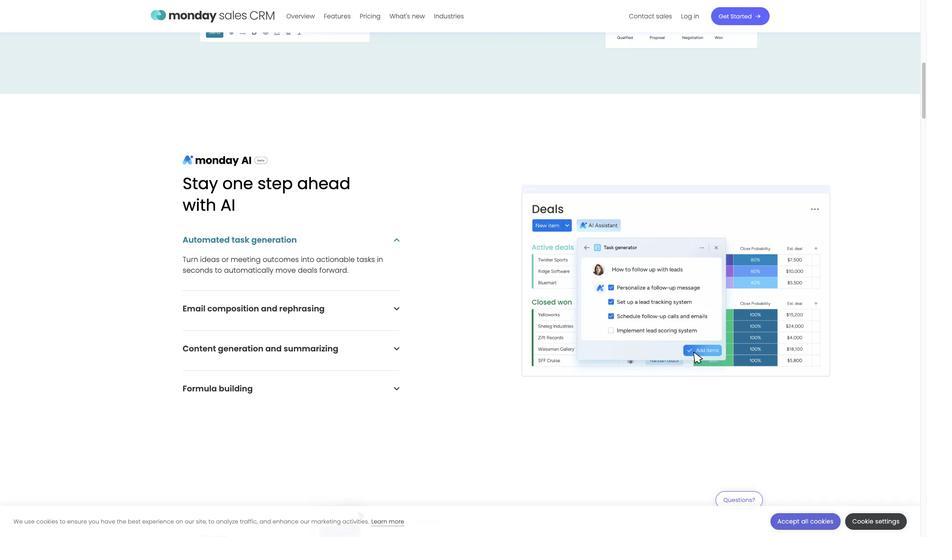 Task type: vqa. For each thing, say whether or not it's contained in the screenshot.
The Our inside How does our pricing work? dropdown button
no



Task type: describe. For each thing, give the bounding box(es) containing it.
sales
[[657, 12, 673, 21]]

2 vertical spatial and
[[260, 518, 271, 527]]

and for generation
[[266, 344, 282, 355]]

to inside turn ideas or meeting outcomes into actionable tasks in seconds to automatically move deals forward.
[[215, 266, 222, 276]]

0 horizontal spatial to
[[60, 518, 66, 527]]

into
[[301, 255, 315, 265]]

log
[[682, 12, 693, 21]]

we
[[14, 518, 23, 527]]

composition
[[208, 303, 259, 315]]

overview link
[[282, 9, 320, 23]]

log in
[[682, 12, 700, 21]]

questions? button
[[716, 492, 763, 515]]

started
[[731, 12, 753, 20]]

log in link
[[677, 9, 705, 23]]

deals
[[298, 266, 318, 276]]

marketing
[[312, 518, 341, 527]]

more
[[389, 518, 405, 527]]

settings
[[876, 518, 900, 527]]

get started button
[[712, 7, 770, 25]]

or
[[222, 255, 229, 265]]

best
[[128, 518, 141, 527]]

ai
[[221, 194, 236, 217]]

automatically
[[224, 266, 274, 276]]

learn more link
[[372, 518, 405, 527]]

content generation and summarizing tab list
[[183, 344, 400, 386]]

turn
[[183, 255, 198, 265]]

what's
[[390, 12, 411, 21]]

features
[[324, 12, 351, 21]]

accept
[[778, 518, 800, 527]]

enhance
[[273, 518, 299, 527]]

traffic,
[[240, 518, 258, 527]]

on
[[176, 518, 183, 527]]

generation inside tab
[[252, 235, 297, 246]]

all
[[802, 518, 809, 527]]

overview
[[287, 12, 315, 21]]

forward.
[[320, 266, 349, 276]]

with
[[183, 194, 216, 217]]

outcomes
[[263, 255, 299, 265]]

questions?
[[724, 496, 756, 505]]

cookies for all
[[811, 518, 834, 527]]

monday.com crm and sales image
[[151, 6, 275, 25]]

meeting
[[231, 255, 261, 265]]

automated task generation
[[183, 235, 297, 246]]

1 horizontal spatial to
[[209, 518, 215, 527]]

industries link
[[430, 9, 469, 23]]

automated task generation tab
[[183, 235, 400, 276]]

what's new
[[390, 12, 426, 21]]

automated
[[183, 235, 230, 246]]

0 vertical spatial in
[[695, 12, 700, 21]]

contact sales
[[630, 12, 673, 21]]

new
[[413, 12, 426, 21]]

email composition and rephrasing tab list
[[183, 303, 400, 346]]

1 our from the left
[[185, 518, 194, 527]]

features link
[[320, 9, 356, 23]]

side by side drag update image
[[180, 490, 461, 538]]

move
[[276, 266, 296, 276]]



Task type: locate. For each thing, give the bounding box(es) containing it.
generation
[[252, 235, 297, 246], [218, 344, 264, 355]]

1 vertical spatial generation
[[218, 344, 264, 355]]

and for composition
[[261, 303, 278, 315]]

in right log
[[695, 12, 700, 21]]

1 horizontal spatial in
[[695, 12, 700, 21]]

get
[[720, 12, 730, 20]]

formula
[[183, 384, 217, 395]]

pricing
[[360, 12, 381, 21]]

accept all cookies button
[[771, 514, 841, 531]]

to right site,
[[209, 518, 215, 527]]

in
[[695, 12, 700, 21], [377, 255, 383, 265]]

learn
[[372, 518, 388, 527]]

cookie settings button
[[846, 514, 908, 531]]

you
[[89, 518, 99, 527]]

formula building
[[183, 384, 253, 395]]

1 horizontal spatial our
[[300, 518, 310, 527]]

ideas
[[200, 255, 220, 265]]

summarizing
[[284, 344, 339, 355]]

cookies right "use"
[[36, 518, 58, 527]]

automated task generation image
[[461, 161, 893, 401]]

automated task generation button
[[183, 235, 400, 246]]

and left summarizing
[[266, 344, 282, 355]]

generation up building
[[218, 344, 264, 355]]

and right the traffic,
[[260, 518, 271, 527]]

use
[[24, 518, 35, 527]]

activities.
[[343, 518, 369, 527]]

industries
[[435, 12, 465, 21]]

1 vertical spatial and
[[266, 344, 282, 355]]

our right the enhance
[[300, 518, 310, 527]]

0 vertical spatial and
[[261, 303, 278, 315]]

our right on on the left bottom
[[185, 518, 194, 527]]

actionable
[[317, 255, 355, 265]]

seconds
[[183, 266, 213, 276]]

automated task generation tab list
[[183, 235, 400, 306]]

to
[[215, 266, 222, 276], [60, 518, 66, 527], [209, 518, 215, 527]]

stay
[[183, 172, 218, 195]]

task
[[232, 235, 250, 246]]

dialog
[[0, 507, 921, 538]]

pricing link
[[356, 9, 386, 23]]

cookies
[[36, 518, 58, 527], [811, 518, 834, 527]]

building
[[219, 384, 253, 395]]

0 vertical spatial generation
[[252, 235, 297, 246]]

ensure
[[67, 518, 87, 527]]

1 horizontal spatial cookies
[[811, 518, 834, 527]]

2 horizontal spatial to
[[215, 266, 222, 276]]

dialog containing we use cookies to ensure you have the best experience on our site, to analyze traffic, and enhance our marketing activities.
[[0, 507, 921, 538]]

turn ideas or meeting outcomes into actionable tasks in seconds to automatically move deals forward.
[[183, 255, 383, 276]]

site,
[[196, 518, 207, 527]]

have
[[101, 518, 115, 527]]

generation up the outcomes
[[252, 235, 297, 246]]

email composition and rephrasing
[[183, 303, 325, 315]]

cookie settings
[[853, 518, 900, 527]]

2 our from the left
[[300, 518, 310, 527]]

step
[[258, 172, 293, 195]]

cookie
[[853, 518, 874, 527]]

to down or
[[215, 266, 222, 276]]

ahead
[[297, 172, 351, 195]]

experience
[[142, 518, 174, 527]]

0 horizontal spatial in
[[377, 255, 383, 265]]

tasks
[[357, 255, 375, 265]]

0 horizontal spatial our
[[185, 518, 194, 527]]

content generation and summarizing
[[183, 344, 339, 355]]

cookies inside button
[[811, 518, 834, 527]]

analyze
[[216, 518, 239, 527]]

and
[[261, 303, 278, 315], [266, 344, 282, 355], [260, 518, 271, 527]]

our
[[185, 518, 194, 527], [300, 518, 310, 527]]

the
[[117, 518, 126, 527]]

in inside turn ideas or meeting outcomes into actionable tasks in seconds to automatically move deals forward.
[[377, 255, 383, 265]]

contact
[[630, 12, 655, 21]]

stay one step ahead with ai
[[183, 172, 351, 217]]

formula building button
[[183, 384, 400, 395]]

list containing contact sales
[[625, 0, 705, 32]]

to left ensure
[[60, 518, 66, 527]]

list
[[625, 0, 705, 32]]

rephrasing
[[280, 303, 325, 315]]

main element
[[282, 0, 770, 32]]

content generation and summarizing button
[[183, 344, 400, 355]]

cookies for use
[[36, 518, 58, 527]]

what's new link
[[386, 9, 430, 23]]

we use cookies to ensure you have the best experience on our site, to analyze traffic, and enhance our marketing activities. learn more
[[14, 518, 405, 527]]

and left rephrasing
[[261, 303, 278, 315]]

get started
[[720, 12, 753, 20]]

cookies right all
[[811, 518, 834, 527]]

content
[[183, 344, 216, 355]]

1 vertical spatial in
[[377, 255, 383, 265]]

in right tasks
[[377, 255, 383, 265]]

contact sales button
[[625, 9, 677, 23]]

one
[[223, 172, 253, 195]]

accept all cookies
[[778, 518, 834, 527]]

0 horizontal spatial cookies
[[36, 518, 58, 527]]

email
[[183, 303, 206, 315]]

email composition and rephrasing button
[[183, 303, 400, 315]]



